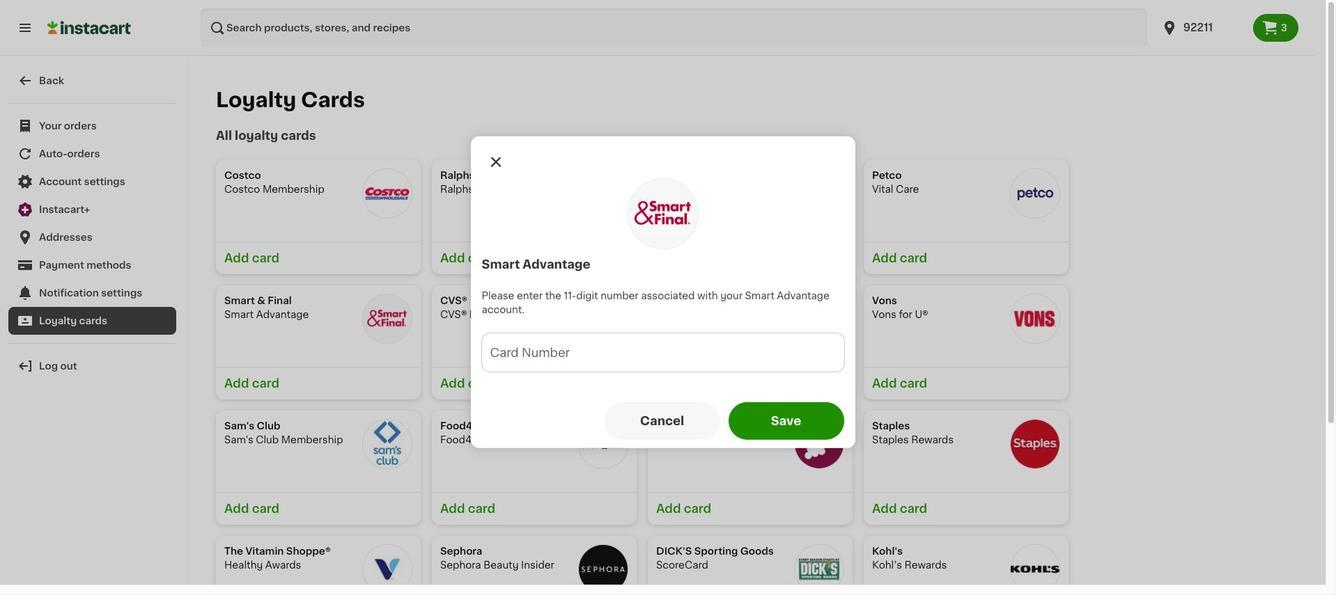 Task type: vqa. For each thing, say whether or not it's contained in the screenshot.
Awards
yes



Task type: describe. For each thing, give the bounding box(es) containing it.
add for ralphs ralphs rewards
[[440, 253, 465, 264]]

add for petco vital care
[[872, 253, 897, 264]]

orders for your orders
[[64, 121, 97, 131]]

insider
[[521, 561, 555, 571]]

1 cvs® from the top
[[440, 296, 468, 306]]

card for food4less
[[468, 504, 495, 515]]

smart & final smart advantage
[[224, 296, 309, 320]]

auto-orders link
[[8, 140, 176, 168]]

card for ralphs
[[468, 253, 495, 264]]

auto-orders
[[39, 149, 100, 159]]

1 sephora from the top
[[440, 547, 482, 557]]

add for sam's club sam's club membership
[[224, 504, 249, 515]]

petco vital care
[[872, 171, 919, 194]]

staples staples rewards
[[872, 422, 954, 445]]

payment
[[39, 261, 84, 270]]

digit
[[576, 291, 598, 301]]

petco image
[[1010, 169, 1060, 219]]

add card for vons
[[872, 378, 927, 389]]

0 horizontal spatial wine
[[678, 422, 703, 431]]

2 ralphs from the top
[[440, 185, 474, 194]]

sam's club image
[[362, 419, 412, 470]]

beauty
[[484, 561, 519, 571]]

add for smart & final smart advantage
[[224, 378, 249, 389]]

sephora sephora beauty insider
[[440, 547, 555, 571]]

the for the vitamin shoppe® healthy awards
[[224, 547, 243, 557]]

0 horizontal spatial cards
[[79, 316, 107, 326]]

gelson's gelson's rewards
[[656, 171, 743, 194]]

vons image
[[1010, 294, 1060, 344]]

vital
[[872, 185, 894, 194]]

smart advantage
[[482, 259, 591, 270]]

your
[[39, 121, 62, 131]]

add card for food4less
[[440, 504, 495, 515]]

shop
[[705, 422, 731, 431]]

out
[[60, 362, 77, 371]]

add card button for vons vons for u®
[[864, 367, 1069, 400]]

back
[[39, 76, 64, 86]]

smart advantage dialog
[[471, 136, 855, 449]]

payment methods
[[39, 261, 131, 270]]

petco
[[872, 171, 902, 180]]

loyalty cards
[[39, 316, 107, 326]]

loyalty cards
[[216, 90, 365, 110]]

your
[[721, 291, 743, 301]]

add card button for sam's club sam's club membership
[[216, 493, 421, 525]]

cards
[[301, 90, 365, 110]]

2 food4less from the top
[[440, 435, 495, 445]]

kohl's
[[872, 547, 903, 557]]

associated
[[641, 291, 695, 301]]

sporting
[[695, 547, 738, 557]]

save button
[[728, 403, 844, 440]]

card for club
[[252, 504, 279, 515]]

goods
[[741, 547, 774, 557]]

1 staples from the top
[[872, 422, 910, 431]]

u®
[[915, 310, 928, 320]]

food4less food4less rewards
[[440, 422, 540, 445]]

account settings link
[[8, 168, 176, 196]]

add for staples staples rewards
[[872, 504, 897, 515]]

vitamin
[[246, 547, 284, 557]]

the
[[545, 291, 562, 301]]

advantage inside smart & final smart advantage
[[256, 310, 309, 320]]

account.
[[482, 305, 525, 315]]

2 gelson's from the top
[[656, 185, 699, 194]]

&
[[257, 296, 265, 306]]

add for costco costco membership
[[224, 253, 249, 264]]

final
[[268, 296, 292, 306]]

instacart logo image
[[47, 20, 131, 36]]

gelson's image
[[794, 169, 844, 219]]

the for the wine shop discount wine club
[[656, 422, 675, 431]]

0 vertical spatial advantage
[[523, 259, 591, 270]]

methods
[[87, 261, 131, 270]]

albertsons image
[[794, 294, 844, 344]]

ralphs ralphs rewards
[[440, 171, 519, 194]]

save
[[771, 416, 801, 427]]

1 vertical spatial wine
[[703, 435, 728, 445]]

1 sam's from the top
[[224, 422, 254, 431]]

card for costco
[[252, 253, 279, 264]]

account
[[39, 177, 82, 187]]

card for vons
[[900, 378, 927, 389]]

add for the wine shop discount wine club
[[656, 504, 681, 515]]

add card for vital
[[872, 253, 927, 264]]

staples image
[[1010, 419, 1060, 470]]

discount
[[656, 435, 701, 445]]

11-
[[564, 291, 576, 301]]

2 sephora from the top
[[440, 561, 481, 571]]

costco image
[[362, 169, 412, 219]]

the vitamin shoppe® healthy awards
[[224, 547, 331, 571]]

2 cvs® from the top
[[440, 310, 467, 320]]

cvs® cvs® extracare®
[[440, 296, 524, 320]]

add card for ralphs
[[440, 253, 495, 264]]

advantage inside please enter the 11-digit number associated with your smart advantage account.
[[777, 291, 830, 301]]

payment methods link
[[8, 252, 176, 279]]

food4less image
[[578, 419, 628, 470]]

healthy
[[224, 561, 263, 571]]

settings for notification settings
[[101, 288, 142, 298]]

the wine shop discount wine club
[[656, 422, 753, 445]]

kohl's image
[[1010, 545, 1060, 595]]



Task type: locate. For each thing, give the bounding box(es) containing it.
add card button for smart & final smart advantage
[[216, 367, 421, 400]]

1 vertical spatial settings
[[101, 288, 142, 298]]

0 vertical spatial wine
[[678, 422, 703, 431]]

the inside the wine shop discount wine club
[[656, 422, 675, 431]]

0 horizontal spatial the
[[224, 547, 243, 557]]

club inside the wine shop discount wine club
[[730, 435, 753, 445]]

ralphs
[[440, 171, 475, 180], [440, 185, 474, 194]]

orders up account settings
[[67, 149, 100, 159]]

cvs® left please
[[440, 296, 468, 306]]

the up healthy
[[224, 547, 243, 557]]

0 vertical spatial orders
[[64, 121, 97, 131]]

settings up the instacart+ link
[[84, 177, 125, 187]]

add card button for food4less food4less rewards
[[432, 493, 637, 525]]

add card for &
[[224, 378, 279, 389]]

add card for wine
[[656, 504, 711, 515]]

0 vertical spatial settings
[[84, 177, 125, 187]]

rewards
[[476, 185, 519, 194], [701, 185, 743, 194], [497, 435, 540, 445], [912, 435, 954, 445], [905, 561, 947, 571]]

kohl's
[[872, 561, 902, 571]]

0 horizontal spatial advantage
[[256, 310, 309, 320]]

loyalty for loyalty cards
[[216, 90, 296, 110]]

with
[[697, 291, 718, 301]]

card for vital
[[900, 253, 927, 264]]

care
[[896, 185, 919, 194]]

add card
[[224, 253, 279, 264], [440, 253, 495, 264], [872, 253, 927, 264], [224, 378, 279, 389], [440, 378, 495, 389], [872, 378, 927, 389], [224, 504, 279, 515], [440, 504, 495, 515], [656, 504, 711, 515], [872, 504, 927, 515]]

card for &
[[252, 378, 279, 389]]

auto-
[[39, 149, 67, 159]]

ralphs image
[[578, 169, 628, 219]]

card up vons vons for u®
[[900, 253, 927, 264]]

loyalty
[[235, 130, 278, 141]]

cards
[[281, 130, 316, 141], [79, 316, 107, 326]]

0 vertical spatial food4less
[[440, 422, 496, 431]]

notification
[[39, 288, 99, 298]]

number
[[601, 291, 639, 301]]

1 horizontal spatial wine
[[703, 435, 728, 445]]

1 vertical spatial orders
[[67, 149, 100, 159]]

1 vertical spatial vons
[[872, 310, 897, 320]]

vons
[[872, 296, 897, 306], [872, 310, 897, 320]]

add card for club
[[224, 504, 279, 515]]

card up please
[[468, 253, 495, 264]]

smart inside please enter the 11-digit number associated with your smart advantage account.
[[745, 291, 775, 301]]

notification settings
[[39, 288, 142, 298]]

rewards for food4less food4less rewards
[[497, 435, 540, 445]]

1 horizontal spatial advantage
[[523, 259, 591, 270]]

add card button for ralphs ralphs rewards
[[432, 242, 637, 275]]

instacart+
[[39, 205, 90, 215]]

log
[[39, 362, 58, 371]]

1 vertical spatial the
[[224, 547, 243, 557]]

advantage
[[523, 259, 591, 270], [777, 291, 830, 301], [256, 310, 309, 320]]

1 vertical spatial sam's
[[224, 435, 253, 445]]

rewards inside the staples staples rewards
[[912, 435, 954, 445]]

2 staples from the top
[[872, 435, 909, 445]]

wine down shop
[[703, 435, 728, 445]]

card for wine
[[684, 504, 711, 515]]

vons left "for"
[[872, 310, 897, 320]]

sam's club sam's club membership
[[224, 422, 343, 445]]

membership inside sam's club sam's club membership
[[281, 435, 343, 445]]

cancel button
[[604, 403, 720, 440]]

1 gelson's from the top
[[656, 171, 700, 180]]

card up & at the left of page
[[252, 253, 279, 264]]

settings down methods
[[101, 288, 142, 298]]

2 vertical spatial advantage
[[256, 310, 309, 320]]

rewards inside the kohl's kohl's rewards
[[905, 561, 947, 571]]

1 ralphs from the top
[[440, 171, 475, 180]]

loyalty
[[216, 90, 296, 110], [39, 316, 77, 326]]

card for cvs®
[[468, 378, 495, 389]]

add up smart & final smart advantage
[[224, 253, 249, 264]]

0 vertical spatial the
[[656, 422, 675, 431]]

add card button for costco costco membership
[[216, 242, 421, 275]]

1 vertical spatial cards
[[79, 316, 107, 326]]

add up food4less food4less rewards
[[440, 378, 465, 389]]

smart & final image
[[362, 294, 412, 344]]

1 costco from the top
[[224, 171, 261, 180]]

orders
[[64, 121, 97, 131], [67, 149, 100, 159]]

card up food4less food4less rewards
[[468, 378, 495, 389]]

card for staples
[[900, 504, 927, 515]]

add card up vons vons for u®
[[872, 253, 927, 264]]

add card for staples
[[872, 504, 927, 515]]

smart advantage image
[[627, 178, 699, 249]]

sam's
[[224, 422, 254, 431], [224, 435, 253, 445]]

dick's sporting goods image
[[794, 545, 844, 595]]

add up kohl's
[[872, 504, 897, 515]]

0 vertical spatial cards
[[281, 130, 316, 141]]

1 horizontal spatial loyalty
[[216, 90, 296, 110]]

2 costco from the top
[[224, 185, 260, 194]]

1 horizontal spatial the
[[656, 422, 675, 431]]

account settings
[[39, 177, 125, 187]]

gelson's
[[656, 171, 700, 180], [656, 185, 699, 194]]

the
[[656, 422, 675, 431], [224, 547, 243, 557]]

2 horizontal spatial advantage
[[777, 291, 830, 301]]

rewards inside 'gelson's gelson's rewards'
[[701, 185, 743, 194]]

2 vons from the top
[[872, 310, 897, 320]]

add card up kohl's
[[872, 504, 927, 515]]

3
[[1281, 23, 1288, 33]]

0 vertical spatial sephora
[[440, 547, 482, 557]]

loyalty down notification
[[39, 316, 77, 326]]

1 vertical spatial advantage
[[777, 291, 830, 301]]

1 vertical spatial costco
[[224, 185, 260, 194]]

0 vertical spatial vons
[[872, 296, 897, 306]]

add up dick's
[[656, 504, 681, 515]]

add card for cvs®
[[440, 378, 495, 389]]

add card button for cvs® cvs® extracare®
[[432, 367, 637, 400]]

cards down notification settings link
[[79, 316, 107, 326]]

back link
[[8, 67, 176, 95]]

cards down loyalty cards
[[281, 130, 316, 141]]

card up the staples staples rewards
[[900, 378, 927, 389]]

3 button
[[1253, 14, 1299, 42]]

please
[[482, 291, 515, 301]]

add card up & at the left of page
[[224, 253, 279, 264]]

wine
[[678, 422, 703, 431], [703, 435, 728, 445]]

0 vertical spatial loyalty
[[216, 90, 296, 110]]

add card up the staples staples rewards
[[872, 378, 927, 389]]

card up 'vitamin'
[[252, 504, 279, 515]]

albertsons
[[656, 296, 711, 306]]

card up the kohl's kohl's rewards
[[900, 504, 927, 515]]

rewards inside food4less food4less rewards
[[497, 435, 540, 445]]

club
[[257, 422, 280, 431], [256, 435, 279, 445], [730, 435, 753, 445]]

1 vertical spatial food4less
[[440, 435, 495, 445]]

0 vertical spatial gelson's
[[656, 171, 700, 180]]

cvs® left extracare®
[[440, 310, 467, 320]]

1 vons from the top
[[872, 296, 897, 306]]

kohl's kohl's rewards
[[872, 547, 947, 571]]

add up "cvs® cvs® extracare®"
[[440, 253, 465, 264]]

1 vertical spatial ralphs
[[440, 185, 474, 194]]

add up vons vons for u®
[[872, 253, 897, 264]]

add up the staples staples rewards
[[872, 378, 897, 389]]

1 vertical spatial membership
[[281, 435, 343, 445]]

loyalty for loyalty cards
[[39, 316, 77, 326]]

add up 'vitamin'
[[224, 504, 249, 515]]

addresses link
[[8, 224, 176, 252]]

add card up "sephora sephora beauty insider"
[[440, 504, 495, 515]]

scorecard
[[656, 561, 709, 571]]

add card button for the wine shop discount wine club
[[648, 493, 853, 525]]

card up the 'sporting'
[[684, 504, 711, 515]]

costco costco membership
[[224, 171, 325, 194]]

1 vertical spatial sephora
[[440, 561, 481, 571]]

all loyalty cards
[[216, 130, 316, 141]]

vons right "albertsons" image
[[872, 296, 897, 306]]

rewards for ralphs ralphs rewards
[[476, 185, 519, 194]]

sephora image
[[578, 545, 628, 595]]

log out
[[39, 362, 77, 371]]

0 vertical spatial costco
[[224, 171, 261, 180]]

membership inside the costco costco membership
[[263, 185, 325, 194]]

smart
[[482, 259, 520, 270], [745, 291, 775, 301], [224, 296, 255, 306], [224, 310, 254, 320]]

rewards for staples staples rewards
[[912, 435, 954, 445]]

card up "sephora sephora beauty insider"
[[468, 504, 495, 515]]

add card up sam's club sam's club membership
[[224, 378, 279, 389]]

add up "sephora sephora beauty insider"
[[440, 504, 465, 515]]

dick's
[[656, 547, 692, 557]]

add card up food4less food4less rewards
[[440, 378, 495, 389]]

0 vertical spatial cvs®
[[440, 296, 468, 306]]

add card up 'vitamin'
[[224, 504, 279, 515]]

extracare®
[[470, 310, 524, 320]]

card
[[252, 253, 279, 264], [468, 253, 495, 264], [900, 253, 927, 264], [252, 378, 279, 389], [468, 378, 495, 389], [900, 378, 927, 389], [252, 504, 279, 515], [468, 504, 495, 515], [684, 504, 711, 515], [900, 504, 927, 515]]

membership
[[263, 185, 325, 194], [281, 435, 343, 445]]

add for food4less food4less rewards
[[440, 504, 465, 515]]

log out link
[[8, 353, 176, 380]]

dick's sporting goods scorecard
[[656, 547, 774, 571]]

add for cvs® cvs® extracare®
[[440, 378, 465, 389]]

instacart+ link
[[8, 196, 176, 224]]

rewards for kohl's kohl's rewards
[[905, 561, 947, 571]]

cancel
[[640, 416, 684, 427]]

0 vertical spatial sam's
[[224, 422, 254, 431]]

rewards inside ralphs ralphs rewards
[[476, 185, 519, 194]]

the inside the vitamin shoppe® healthy awards
[[224, 547, 243, 557]]

settings for account settings
[[84, 177, 125, 187]]

addresses
[[39, 233, 92, 242]]

awards
[[265, 561, 301, 571]]

2 sam's from the top
[[224, 435, 253, 445]]

rewards for gelson's gelson's rewards
[[701, 185, 743, 194]]

1 food4less from the top
[[440, 422, 496, 431]]

card up sam's club sam's club membership
[[252, 378, 279, 389]]

0 horizontal spatial loyalty
[[39, 316, 77, 326]]

cvs® image
[[578, 294, 628, 344]]

enter
[[517, 291, 543, 301]]

orders for auto-orders
[[67, 149, 100, 159]]

notification settings link
[[8, 279, 176, 307]]

the up discount at bottom
[[656, 422, 675, 431]]

1 vertical spatial cvs®
[[440, 310, 467, 320]]

0 vertical spatial staples
[[872, 422, 910, 431]]

your orders link
[[8, 112, 176, 140]]

add card button for petco vital care
[[864, 242, 1069, 275]]

0 vertical spatial membership
[[263, 185, 325, 194]]

all
[[216, 130, 232, 141]]

the wine shop image
[[794, 419, 844, 470]]

add card up dick's
[[656, 504, 711, 515]]

loyalty cards link
[[8, 307, 176, 335]]

1 horizontal spatial cards
[[281, 130, 316, 141]]

vons vons for u®
[[872, 296, 928, 320]]

1 vertical spatial gelson's
[[656, 185, 699, 194]]

your orders
[[39, 121, 97, 131]]

loyalty up loyalty
[[216, 90, 296, 110]]

add for vons vons for u®
[[872, 378, 897, 389]]

orders up auto-orders
[[64, 121, 97, 131]]

add up sam's club sam's club membership
[[224, 378, 249, 389]]

add card button for staples staples rewards
[[864, 493, 1069, 525]]

1 vertical spatial loyalty
[[39, 316, 77, 326]]

add card for costco
[[224, 253, 279, 264]]

0 vertical spatial ralphs
[[440, 171, 475, 180]]

Card Number text field
[[482, 334, 844, 372]]

shoppe®
[[286, 547, 331, 557]]

please enter the 11-digit number associated with your smart advantage account.
[[482, 291, 830, 315]]

wine up discount at bottom
[[678, 422, 703, 431]]

the vitamin shoppe® image
[[362, 545, 412, 595]]

for
[[899, 310, 913, 320]]

sephora
[[440, 547, 482, 557], [440, 561, 481, 571]]

1 vertical spatial staples
[[872, 435, 909, 445]]

add card up please
[[440, 253, 495, 264]]



